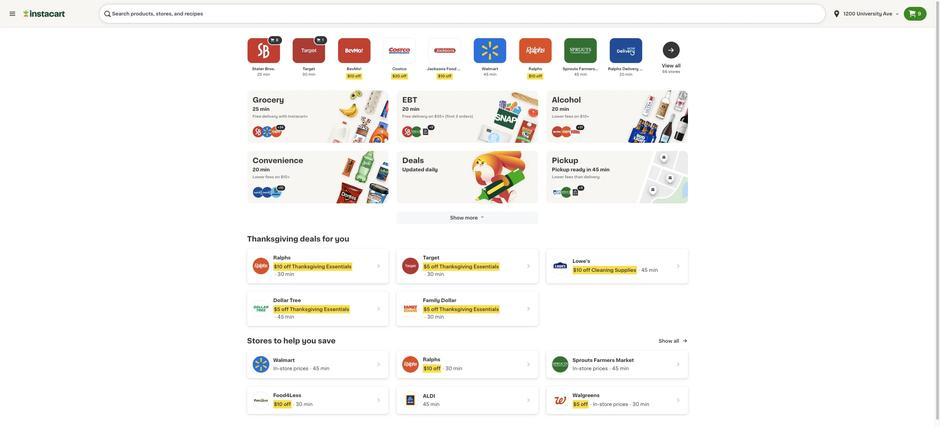 Task type: locate. For each thing, give the bounding box(es) containing it.
free inside grocery 25 min free delivery with instacart+
[[253, 115, 261, 118]]

market inside sprouts farmers market 45 min
[[596, 67, 610, 71]]

sprouts farmers market logo image
[[411, 126, 422, 137], [561, 187, 572, 198]]

25 down the stater
[[257, 73, 262, 76]]

2 horizontal spatial delivery
[[584, 175, 600, 179]]

45 down dollar tree
[[278, 315, 284, 320]]

fees inside convenience 20 min lower fees on $10+
[[265, 175, 274, 179]]

45 down save
[[313, 366, 319, 371]]

25 down grocery
[[253, 107, 259, 112]]

delivery inside grocery 25 min free delivery with instacart+
[[262, 115, 278, 118]]

store down walgreens
[[600, 402, 612, 407]]

walmart for walmart 45 min
[[482, 67, 498, 71]]

all
[[675, 63, 681, 68], [674, 339, 679, 344]]

1 horizontal spatial target
[[423, 256, 439, 260]]

45 right supplies
[[641, 268, 648, 273]]

on inside convenience 20 min lower fees on $10+
[[275, 175, 280, 179]]

1 horizontal spatial stores
[[457, 67, 470, 71]]

stater bros. logo image left "+ 9" at the left of page
[[402, 126, 413, 137]]

20 for ebt
[[402, 107, 409, 112]]

0 horizontal spatial ralphs logo image
[[271, 126, 282, 137]]

1 horizontal spatial sprouts farmers market logo image
[[561, 187, 572, 198]]

free inside ebt 20 min free delivery on $35+ (first 3 orders)
[[402, 115, 411, 118]]

min inside convenience 20 min lower fees on $10+
[[260, 167, 270, 172]]

deals
[[300, 236, 321, 243]]

on left $35+
[[428, 115, 433, 118]]

0 vertical spatial 9
[[918, 11, 921, 16]]

walmart down walmart image
[[482, 67, 498, 71]]

family dollar image
[[402, 301, 419, 317]]

pickup
[[552, 157, 578, 164], [552, 167, 570, 172]]

0 horizontal spatial on
[[275, 175, 280, 179]]

1 horizontal spatial prices
[[593, 366, 608, 371]]

min inside the aldi 45 min
[[431, 402, 440, 407]]

1 horizontal spatial delivery
[[412, 115, 428, 118]]

$5 off thanksgiving essentials 45 min
[[274, 307, 349, 320]]

dollar left tree
[[273, 298, 289, 303]]

delivery down ebt
[[412, 115, 428, 118]]

on for convenience
[[275, 175, 280, 179]]

in-store prices up food4less
[[273, 366, 309, 371]]

market for sprouts farmers market
[[616, 358, 634, 363]]

off
[[355, 74, 361, 78], [401, 74, 407, 78], [446, 74, 451, 78], [536, 74, 542, 78], [284, 264, 291, 269], [431, 264, 438, 269], [583, 268, 590, 273], [281, 307, 289, 312], [431, 307, 438, 312], [433, 366, 441, 371], [284, 402, 291, 407], [581, 402, 588, 407]]

on up + 31
[[574, 115, 579, 118]]

1 horizontal spatial dollar
[[441, 298, 456, 303]]

1 vertical spatial 8
[[581, 186, 583, 189]]

$5 down family
[[424, 307, 430, 312]]

+ 34
[[277, 126, 284, 129]]

delivery left with
[[262, 115, 278, 118]]

in-store prices down sprouts farmers market
[[573, 366, 608, 371]]

ralphs logo image down with
[[271, 126, 282, 137]]

aldi
[[423, 394, 435, 399]]

1 vertical spatial 25
[[253, 107, 259, 112]]

0 vertical spatial $5 off thanksgiving essentials 30 min
[[424, 264, 499, 277]]

on
[[428, 115, 433, 118], [574, 115, 579, 118], [275, 175, 280, 179]]

pickup pickup ready in 45 min lower fees than delivery
[[552, 157, 610, 179]]

1 horizontal spatial ralphs logo image
[[561, 126, 572, 137]]

0 horizontal spatial sprouts farmers market logo image
[[411, 126, 422, 137]]

sprouts down sprouts farmers market image
[[563, 67, 578, 71]]

Search field
[[99, 4, 826, 23]]

deals
[[402, 157, 424, 164]]

aldi logo image for pickup
[[570, 187, 581, 198]]

$10
[[348, 74, 354, 78], [438, 74, 445, 78], [529, 74, 536, 78], [274, 264, 283, 269], [573, 268, 582, 273], [424, 366, 432, 371], [274, 402, 283, 407]]

in-
[[273, 366, 280, 371], [573, 366, 579, 371], [593, 402, 600, 407]]

20 inside convenience 20 min lower fees on $10+
[[253, 167, 259, 172]]

2 horizontal spatial on
[[574, 115, 579, 118]]

0 vertical spatial $10 off
[[424, 366, 441, 371]]

show inside popup button
[[659, 339, 672, 344]]

delivery inside ebt 20 min free delivery on $35+ (first 3 orders)
[[412, 115, 428, 118]]

$10 off up aldi in the left bottom of the page
[[424, 366, 441, 371]]

stater bros. logo image left + 34
[[253, 126, 264, 137]]

0 vertical spatial farmers
[[579, 67, 595, 71]]

stater bros. logo image
[[253, 126, 264, 137], [402, 126, 413, 137]]

deals updated daily
[[402, 157, 438, 172]]

vons logo image
[[570, 126, 581, 137]]

2 free from the left
[[402, 115, 411, 118]]

in- for walmart
[[273, 366, 280, 371]]

1 horizontal spatial you
[[335, 236, 349, 243]]

45 min right supplies
[[641, 268, 658, 273]]

0 horizontal spatial aldi logo image
[[420, 126, 431, 137]]

1 horizontal spatial ralphs image
[[524, 39, 547, 62]]

sprouts farmers market logo image left + 8 at right top
[[561, 187, 572, 198]]

30 min
[[446, 366, 462, 371], [296, 402, 313, 407], [633, 402, 649, 407]]

$10 inside jacksons food stores $10 off
[[438, 74, 445, 78]]

ralphs $10 off
[[529, 67, 542, 78]]

delivery inside pickup pickup ready in 45 min lower fees than delivery
[[584, 175, 600, 179]]

2 stater bros. logo image from the left
[[402, 126, 413, 137]]

fees left than
[[565, 175, 573, 179]]

show more
[[450, 216, 478, 220]]

fees inside pickup pickup ready in 45 min lower fees than delivery
[[565, 175, 573, 179]]

0 vertical spatial you
[[335, 236, 349, 243]]

0 vertical spatial sprouts farmers market logo image
[[411, 126, 422, 137]]

target
[[303, 67, 315, 71], [423, 256, 439, 260]]

farmers inside sprouts farmers market 45 min
[[579, 67, 595, 71]]

stater
[[252, 67, 264, 71]]

market
[[596, 67, 610, 71], [616, 358, 634, 363]]

1 vertical spatial farmers
[[594, 358, 615, 363]]

$10 inside $10 off thanksgiving essentials 30 min
[[274, 264, 283, 269]]

0 vertical spatial 25
[[257, 73, 262, 76]]

store
[[280, 366, 292, 371], [579, 366, 592, 371], [600, 402, 612, 407]]

1 horizontal spatial free
[[402, 115, 411, 118]]

lower inside alcohol 20 min lower fees on $10+
[[552, 115, 564, 118]]

aldi logo image down ebt 20 min free delivery on $35+ (first 3 orders)
[[420, 126, 431, 137]]

essentials for family dollar
[[474, 307, 499, 312]]

45 min down save
[[313, 366, 329, 371]]

9 right ave
[[918, 11, 921, 16]]

0 horizontal spatial target
[[303, 67, 315, 71]]

store for sprouts farmers market
[[579, 366, 592, 371]]

$10+ up 31
[[580, 115, 589, 118]]

1 vertical spatial show
[[659, 339, 672, 344]]

essentials for dollar tree
[[324, 307, 349, 312]]

lower
[[552, 115, 564, 118], [253, 175, 265, 179], [552, 175, 564, 179]]

0 vertical spatial sprouts
[[563, 67, 578, 71]]

sprouts
[[563, 67, 578, 71], [573, 358, 593, 363]]

than
[[574, 175, 583, 179]]

ralphs
[[529, 67, 542, 71], [608, 67, 622, 71], [273, 256, 291, 260], [423, 357, 440, 362]]

0 horizontal spatial walmart
[[273, 358, 295, 363]]

1 vertical spatial target
[[423, 256, 439, 260]]

1200 university ave
[[844, 11, 892, 16]]

jacksons food stores image
[[433, 39, 457, 62]]

off inside jacksons food stores $10 off
[[446, 74, 451, 78]]

2 horizontal spatial in-
[[593, 402, 600, 407]]

walmart
[[482, 67, 498, 71], [273, 358, 295, 363]]

in- right walmart icon
[[273, 366, 280, 371]]

0 vertical spatial $10+
[[580, 115, 589, 118]]

1 horizontal spatial store
[[579, 366, 592, 371]]

university
[[857, 11, 882, 16]]

1 vertical spatial market
[[616, 358, 634, 363]]

min inside 'walmart 45 min'
[[490, 73, 497, 76]]

off inside bevmo! $10 off
[[355, 74, 361, 78]]

bevmo! logo image
[[552, 126, 563, 137]]

45 inside pickup pickup ready in 45 min lower fees than delivery
[[592, 167, 599, 172]]

1 horizontal spatial $10+
[[580, 115, 589, 118]]

$10+ for convenience
[[281, 175, 290, 179]]

sprouts inside sprouts farmers market 45 min
[[563, 67, 578, 71]]

you
[[335, 236, 349, 243], [302, 337, 316, 345]]

30
[[302, 73, 307, 76], [278, 272, 284, 277], [427, 272, 434, 277], [427, 315, 434, 320], [446, 366, 452, 371], [296, 402, 302, 407], [633, 402, 639, 407]]

0 vertical spatial target
[[303, 67, 315, 71]]

ralphs image
[[524, 39, 547, 62], [402, 356, 419, 373]]

0 horizontal spatial 30 min
[[296, 402, 313, 407]]

lowe's
[[573, 259, 590, 264]]

$5 inside $5 off thanksgiving essentials 45 min
[[274, 307, 280, 312]]

target for target 30 min
[[303, 67, 315, 71]]

you right for
[[335, 236, 349, 243]]

to
[[274, 337, 282, 345]]

9 button
[[904, 7, 927, 21]]

more
[[465, 216, 478, 220]]

0 horizontal spatial 45 min
[[313, 366, 329, 371]]

delivery down 'in'
[[584, 175, 600, 179]]

all inside popup button
[[674, 339, 679, 344]]

target image
[[402, 258, 419, 274]]

$5 down dollar tree
[[274, 307, 280, 312]]

walmart 45 min
[[482, 67, 498, 76]]

stores to help you save
[[247, 337, 336, 345]]

0 vertical spatial all
[[675, 63, 681, 68]]

$10 off for ralphs
[[424, 366, 441, 371]]

+ for grocery
[[277, 126, 279, 129]]

45 min for sprouts farmers market
[[612, 366, 629, 371]]

0 horizontal spatial market
[[596, 67, 610, 71]]

None search field
[[99, 4, 826, 23]]

family
[[423, 298, 440, 303]]

45 down walmart image
[[484, 73, 489, 76]]

$5
[[424, 264, 430, 269], [274, 307, 280, 312], [424, 307, 430, 312], [573, 402, 580, 407]]

food
[[447, 67, 456, 71]]

1 $5 off thanksgiving essentials 30 min from the top
[[424, 264, 499, 277]]

+ down alcohol 20 min lower fees on $10+
[[578, 126, 580, 129]]

1
[[322, 38, 324, 42]]

45 min
[[641, 268, 658, 273], [313, 366, 329, 371], [612, 366, 629, 371]]

8
[[276, 38, 278, 42], [581, 186, 583, 189]]

+ right food4less delivery now logo on the top of the page
[[278, 186, 280, 189]]

1200 university ave button
[[833, 4, 900, 23]]

20 for alcohol
[[552, 107, 559, 112]]

1 vertical spatial pickup
[[552, 167, 570, 172]]

stores left to
[[247, 337, 272, 345]]

0 horizontal spatial in-
[[273, 366, 280, 371]]

target down target image
[[303, 67, 315, 71]]

show all
[[659, 339, 679, 344]]

lower inside pickup pickup ready in 45 min lower fees than delivery
[[552, 175, 564, 179]]

0 horizontal spatial dollar
[[273, 298, 289, 303]]

aldi logo image for ebt
[[420, 126, 431, 137]]

in- right sprouts farmers market icon
[[573, 366, 579, 371]]

in- down walgreens
[[593, 402, 600, 407]]

store down sprouts farmers market
[[579, 366, 592, 371]]

on up + 10
[[275, 175, 280, 179]]

$35+
[[434, 115, 444, 118]]

0 horizontal spatial $10+
[[281, 175, 290, 179]]

ave
[[883, 11, 892, 16]]

45 inside 'walmart 45 min'
[[484, 73, 489, 76]]

min inside alcohol 20 min lower fees on $10+
[[560, 107, 569, 112]]

$5 off thanksgiving essentials 30 min for family dollar
[[424, 307, 499, 320]]

you for help
[[302, 337, 316, 345]]

0 horizontal spatial prices
[[294, 366, 309, 371]]

stores inside jacksons food stores $10 off
[[457, 67, 470, 71]]

45
[[484, 73, 489, 76], [574, 73, 579, 76], [592, 167, 599, 172], [641, 268, 648, 273], [278, 315, 284, 320], [313, 366, 319, 371], [612, 366, 619, 371], [423, 402, 429, 407]]

sprouts farmers market logo image left "+ 9" at the left of page
[[411, 126, 422, 137]]

1 vertical spatial you
[[302, 337, 316, 345]]

0 horizontal spatial delivery
[[262, 115, 278, 118]]

walgreens
[[573, 393, 600, 398]]

+ down than
[[579, 186, 581, 189]]

1 ralphs logo image from the left
[[271, 126, 282, 137]]

$10+
[[580, 115, 589, 118], [281, 175, 290, 179]]

1 vertical spatial sprouts farmers market logo image
[[561, 187, 572, 198]]

1 vertical spatial $10 off
[[274, 402, 291, 407]]

1 vertical spatial sprouts
[[573, 358, 593, 363]]

$5 down walgreens
[[573, 402, 580, 407]]

ralphs delivery now image
[[614, 39, 638, 62]]

$5 right target icon
[[424, 264, 430, 269]]

1 vertical spatial aldi logo image
[[570, 187, 581, 198]]

1 horizontal spatial in-
[[573, 366, 579, 371]]

$10+ inside alcohol 20 min lower fees on $10+
[[580, 115, 589, 118]]

walmart logo image
[[262, 126, 273, 137]]

thanksgiving inside $5 off thanksgiving essentials 45 min
[[290, 307, 323, 312]]

walgreens image
[[552, 392, 568, 409]]

thanksgiving inside $10 off thanksgiving essentials 30 min
[[292, 264, 325, 269]]

convenience heading
[[253, 157, 303, 165]]

target inside target 30 min
[[303, 67, 315, 71]]

0 horizontal spatial $10 off
[[274, 402, 291, 407]]

0 horizontal spatial free
[[253, 115, 261, 118]]

dollar tree image
[[253, 301, 269, 317]]

ralphs image
[[253, 258, 269, 274]]

1 free from the left
[[253, 115, 261, 118]]

in-store prices down walgreens
[[593, 402, 628, 407]]

8 right "stater bros." 'image'
[[276, 38, 278, 42]]

1 horizontal spatial walmart
[[482, 67, 498, 71]]

ready
[[571, 167, 585, 172]]

aldi logo image
[[420, 126, 431, 137], [570, 187, 581, 198]]

daily
[[425, 167, 438, 172]]

1 horizontal spatial $10 off
[[424, 366, 441, 371]]

lower up ralphs delivery now logo
[[253, 175, 265, 179]]

fees for alcohol
[[565, 115, 573, 118]]

20 down alcohol
[[552, 107, 559, 112]]

1 vertical spatial $10+
[[281, 175, 290, 179]]

essentials inside $5 off thanksgiving essentials 45 min
[[324, 307, 349, 312]]

$5 for dollar tree
[[274, 307, 280, 312]]

thanksgiving for family dollar
[[439, 307, 472, 312]]

8 down than
[[581, 186, 583, 189]]

lower up rite aid® pharmacy logo
[[552, 175, 564, 179]]

min inside sprouts farmers market 45 min
[[580, 73, 587, 76]]

walmart down to
[[273, 358, 295, 363]]

min
[[263, 73, 270, 76], [308, 73, 315, 76], [490, 73, 497, 76], [580, 73, 587, 76], [625, 73, 633, 76], [260, 107, 270, 112], [410, 107, 419, 112], [560, 107, 569, 112], [260, 167, 270, 172], [600, 167, 610, 172], [649, 268, 658, 273], [285, 272, 294, 277], [435, 272, 444, 277], [285, 315, 294, 320], [435, 315, 444, 320], [320, 366, 329, 371], [453, 366, 462, 371], [620, 366, 629, 371], [304, 402, 313, 407], [431, 402, 440, 407], [640, 402, 649, 407]]

dollar right family
[[441, 298, 456, 303]]

30 inside target 30 min
[[302, 73, 307, 76]]

ralphs logo image left + 31
[[561, 126, 572, 137]]

25 inside grocery 25 min free delivery with instacart+
[[253, 107, 259, 112]]

you for for
[[335, 236, 349, 243]]

$10 off down food4less
[[274, 402, 291, 407]]

aldi logo image down than
[[570, 187, 581, 198]]

$10 inside bevmo! $10 off
[[348, 74, 354, 78]]

on for alcohol
[[574, 115, 579, 118]]

45 right 'in'
[[592, 167, 599, 172]]

1 vertical spatial all
[[674, 339, 679, 344]]

free down grocery
[[253, 115, 261, 118]]

0 horizontal spatial store
[[280, 366, 292, 371]]

20 inside ebt 20 min free delivery on $35+ (first 3 orders)
[[402, 107, 409, 112]]

aldi image
[[402, 392, 419, 409]]

45 down aldi in the left bottom of the page
[[423, 402, 429, 407]]

min inside ebt 20 min free delivery on $35+ (first 3 orders)
[[410, 107, 419, 112]]

9 down ebt 20 min free delivery on $35+ (first 3 orders)
[[431, 126, 433, 129]]

20 down delivery
[[620, 73, 625, 76]]

2 pickup from the top
[[552, 167, 570, 172]]

1 horizontal spatial 8
[[581, 186, 583, 189]]

rite aid® pharmacy logo image
[[552, 187, 563, 198]]

stores
[[457, 67, 470, 71], [247, 337, 272, 345]]

ralphs logo image
[[271, 126, 282, 137], [561, 126, 572, 137]]

store right walmart icon
[[280, 366, 292, 371]]

1 horizontal spatial 45 min
[[612, 366, 629, 371]]

aldi express logo image
[[271, 187, 282, 198]]

all inside view all 66 stores
[[675, 63, 681, 68]]

fees up food4less delivery now logo on the top of the page
[[265, 175, 274, 179]]

all for view all 66 stores
[[675, 63, 681, 68]]

2 dollar from the left
[[441, 298, 456, 303]]

sprouts right sprouts farmers market icon
[[573, 358, 593, 363]]

0 horizontal spatial ralphs image
[[402, 356, 419, 373]]

1 horizontal spatial show
[[659, 339, 672, 344]]

2 horizontal spatial prices
[[613, 402, 628, 407]]

20 up ralphs delivery now logo
[[253, 167, 259, 172]]

delivery for grocery
[[262, 115, 278, 118]]

0 vertical spatial aldi logo image
[[420, 126, 431, 137]]

0 vertical spatial market
[[596, 67, 610, 71]]

ebt
[[402, 96, 417, 104]]

thanksgiving for dollar tree
[[290, 307, 323, 312]]

20 down ebt
[[402, 107, 409, 112]]

$5 for family dollar
[[424, 307, 430, 312]]

in-store prices
[[273, 366, 309, 371], [573, 366, 608, 371], [593, 402, 628, 407]]

0 vertical spatial show
[[450, 216, 464, 220]]

1 stater bros. logo image from the left
[[253, 126, 264, 137]]

+ 8
[[579, 186, 583, 189]]

essentials inside $10 off thanksgiving essentials 30 min
[[326, 264, 352, 269]]

1 horizontal spatial on
[[428, 115, 433, 118]]

0 vertical spatial walmart
[[482, 67, 498, 71]]

0 horizontal spatial stater bros. logo image
[[253, 126, 264, 137]]

prices
[[294, 366, 309, 371], [593, 366, 608, 371], [613, 402, 628, 407]]

+ 9
[[429, 126, 433, 129]]

9 inside button
[[918, 11, 921, 16]]

pickup left ready
[[552, 167, 570, 172]]

2 $5 off thanksgiving essentials 30 min from the top
[[424, 307, 499, 320]]

lower inside convenience 20 min lower fees on $10+
[[253, 175, 265, 179]]

1 horizontal spatial market
[[616, 358, 634, 363]]

25
[[257, 73, 262, 76], [253, 107, 259, 112]]

2 horizontal spatial 45 min
[[641, 268, 658, 273]]

you right help
[[302, 337, 316, 345]]

$10 off thanksgiving essentials 30 min
[[274, 264, 352, 277]]

2 ralphs logo image from the left
[[561, 126, 572, 137]]

1 vertical spatial walmart
[[273, 358, 295, 363]]

0 horizontal spatial 8
[[276, 38, 278, 42]]

fees down alcohol heading
[[565, 115, 573, 118]]

0 horizontal spatial show
[[450, 216, 464, 220]]

45 min down sprouts farmers market
[[612, 366, 629, 371]]

0 vertical spatial ralphs image
[[524, 39, 547, 62]]

fees inside alcohol 20 min lower fees on $10+
[[565, 115, 573, 118]]

1 horizontal spatial 9
[[918, 11, 921, 16]]

0 vertical spatial pickup
[[552, 157, 578, 164]]

sprouts for sprouts farmers market
[[573, 358, 593, 363]]

lower up bevmo! logo
[[552, 115, 564, 118]]

0 horizontal spatial you
[[302, 337, 316, 345]]

20 inside alcohol 20 min lower fees on $10+
[[552, 107, 559, 112]]

stater bros. logo image for ebt
[[402, 126, 413, 137]]

in-store prices for sprouts farmers market
[[573, 366, 608, 371]]

1 horizontal spatial aldi logo image
[[570, 187, 581, 198]]

1 horizontal spatial stater bros. logo image
[[402, 126, 413, 137]]

$10 off
[[424, 366, 441, 371], [274, 402, 291, 407]]

34
[[279, 126, 284, 129]]

show inside dropdown button
[[450, 216, 464, 220]]

20 for convenience
[[253, 167, 259, 172]]

pickup up ready
[[552, 157, 578, 164]]

+ for ebt
[[429, 126, 431, 129]]

min inside stater bros. 25 min
[[263, 73, 270, 76]]

sprouts farmers market logo image for ebt
[[411, 126, 422, 137]]

+ for convenience
[[278, 186, 280, 189]]

fees
[[565, 115, 573, 118], [265, 175, 274, 179], [565, 175, 573, 179]]

66
[[662, 70, 667, 74]]

market for sprouts farmers market 45 min
[[596, 67, 610, 71]]

target right target icon
[[423, 256, 439, 260]]

$20
[[392, 74, 400, 78]]

45 down sprouts farmers market image
[[574, 73, 579, 76]]

+ down with
[[277, 126, 279, 129]]

on inside alcohol 20 min lower fees on $10+
[[574, 115, 579, 118]]

0 horizontal spatial stores
[[247, 337, 272, 345]]

deals heading
[[402, 157, 438, 165]]

+
[[277, 126, 279, 129], [429, 126, 431, 129], [578, 126, 580, 129], [278, 186, 280, 189], [579, 186, 581, 189]]

1 vertical spatial $5 off thanksgiving essentials 30 min
[[424, 307, 499, 320]]

on inside ebt 20 min free delivery on $35+ (first 3 orders)
[[428, 115, 433, 118]]

1 vertical spatial 9
[[431, 126, 433, 129]]

dollar
[[273, 298, 289, 303], [441, 298, 456, 303]]

target image
[[297, 39, 321, 62]]

costco
[[392, 67, 407, 71]]

0 vertical spatial stores
[[457, 67, 470, 71]]

+ 31
[[578, 126, 583, 129]]

stores right food
[[457, 67, 470, 71]]

farmers
[[579, 67, 595, 71], [594, 358, 615, 363]]

1 horizontal spatial 30 min
[[446, 366, 462, 371]]

$10+ up 10
[[281, 175, 290, 179]]

1 vertical spatial stores
[[247, 337, 272, 345]]

$10+ inside convenience 20 min lower fees on $10+
[[281, 175, 290, 179]]

+ down ebt 20 min free delivery on $35+ (first 3 orders)
[[429, 126, 431, 129]]

free down ebt
[[402, 115, 411, 118]]



Task type: vqa. For each thing, say whether or not it's contained in the screenshot.
the right Instacart
no



Task type: describe. For each thing, give the bounding box(es) containing it.
1 dollar from the left
[[273, 298, 289, 303]]

+ 10
[[278, 186, 284, 189]]

aldi 45 min
[[423, 394, 440, 407]]

sprouts farmers market image
[[552, 356, 568, 373]]

on for ebt
[[428, 115, 433, 118]]

$5 for target
[[424, 264, 430, 269]]

delivery for ebt
[[412, 115, 428, 118]]

sprouts farmers market image
[[569, 39, 592, 62]]

free for grocery
[[253, 115, 261, 118]]

prices for walmart
[[294, 366, 309, 371]]

tree
[[290, 298, 301, 303]]

ebt heading
[[402, 96, 473, 104]]

grocery 25 min free delivery with instacart+
[[253, 96, 308, 118]]

in- for sprouts farmers market
[[573, 366, 579, 371]]

store for walmart
[[280, 366, 292, 371]]

45 inside $5 off thanksgiving essentials 45 min
[[278, 315, 284, 320]]

target 30 min
[[302, 67, 315, 76]]

min inside $10 off thanksgiving essentials 30 min
[[285, 272, 294, 277]]

show for show all
[[659, 339, 672, 344]]

convenience 20 min lower fees on $10+
[[253, 157, 303, 179]]

food4less
[[273, 393, 301, 398]]

help
[[283, 337, 300, 345]]

$10 inside the ralphs $10 off
[[529, 74, 536, 78]]

target for target
[[423, 256, 439, 260]]

supplies
[[615, 268, 636, 273]]

$5 off thanksgiving essentials 30 min for target
[[424, 264, 499, 277]]

view all 66 stores
[[662, 63, 681, 74]]

save
[[318, 337, 336, 345]]

instacart+
[[288, 115, 308, 118]]

1200
[[844, 11, 856, 16]]

stores
[[668, 70, 680, 74]]

food4less image
[[253, 392, 269, 409]]

2 horizontal spatial store
[[600, 402, 612, 407]]

20 inside ralphs delivery now 20 min
[[620, 73, 625, 76]]

1200 university ave button
[[828, 4, 904, 23]]

orders)
[[459, 115, 473, 118]]

ralphs inside ralphs delivery now 20 min
[[608, 67, 622, 71]]

prices for sprouts farmers market
[[593, 366, 608, 371]]

sprouts farmers market logo image for pickup
[[561, 187, 572, 198]]

thanksgiving for target
[[439, 264, 472, 269]]

show more button
[[397, 212, 538, 224]]

costco image
[[388, 39, 411, 62]]

ralphs delivery now 20 min
[[608, 67, 648, 76]]

walmart for walmart
[[273, 358, 295, 363]]

min inside ralphs delivery now 20 min
[[625, 73, 633, 76]]

jacksons food stores $10 off
[[427, 67, 470, 78]]

farmers for sprouts farmers market 45 min
[[579, 67, 595, 71]]

$5 off
[[573, 402, 588, 407]]

lower for alcohol
[[552, 115, 564, 118]]

off inside the costco $20 off
[[401, 74, 407, 78]]

30 min for food4less
[[296, 402, 313, 407]]

bros.
[[265, 67, 275, 71]]

ralphs delivery now logo image
[[253, 187, 264, 198]]

$10 off cleaning supplies
[[573, 268, 636, 273]]

for
[[322, 236, 333, 243]]

cleaning
[[591, 268, 614, 273]]

min inside pickup pickup ready in 45 min lower fees than delivery
[[600, 167, 610, 172]]

show all button
[[659, 338, 688, 345]]

lower for convenience
[[253, 175, 265, 179]]

$10 off for food4less
[[274, 402, 291, 407]]

45 inside sprouts farmers market 45 min
[[574, 73, 579, 76]]

lowe's image
[[552, 258, 568, 274]]

45 inside the aldi 45 min
[[423, 402, 429, 407]]

food4less delivery now logo image
[[262, 187, 273, 198]]

1 vertical spatial ralphs image
[[402, 356, 419, 373]]

bevmo!
[[347, 67, 362, 71]]

off inside the ralphs $10 off
[[536, 74, 542, 78]]

grocery heading
[[253, 96, 308, 104]]

thanksgiving deals for you
[[247, 236, 349, 243]]

25 inside stater bros. 25 min
[[257, 73, 262, 76]]

sprouts for sprouts farmers market 45 min
[[563, 67, 578, 71]]

3
[[456, 115, 458, 118]]

sprouts farmers market
[[573, 358, 634, 363]]

bevmo! $10 off
[[347, 67, 362, 78]]

in
[[587, 167, 591, 172]]

pickup heading
[[552, 157, 610, 165]]

in-store prices for walmart
[[273, 366, 309, 371]]

sprouts farmers market 45 min
[[563, 67, 610, 76]]

off inside $5 off thanksgiving essentials 45 min
[[281, 307, 289, 312]]

grocery
[[253, 96, 284, 104]]

45 min for lowe's
[[641, 268, 658, 273]]

now
[[640, 67, 648, 71]]

essentials for ralphs
[[326, 264, 352, 269]]

0 horizontal spatial 9
[[431, 126, 433, 129]]

walmart image
[[478, 39, 502, 62]]

dollar tree
[[273, 298, 301, 303]]

with
[[279, 115, 287, 118]]

free for ebt
[[402, 115, 411, 118]]

alcohol heading
[[552, 96, 589, 104]]

farmers for sprouts farmers market
[[594, 358, 615, 363]]

thanksgiving for ralphs
[[292, 264, 325, 269]]

walmart image
[[253, 356, 269, 373]]

convenience
[[253, 157, 303, 164]]

45 min for walmart
[[313, 366, 329, 371]]

min inside target 30 min
[[308, 73, 315, 76]]

off inside $10 off thanksgiving essentials 30 min
[[284, 264, 291, 269]]

all for show all
[[674, 339, 679, 344]]

delivery
[[622, 67, 639, 71]]

family dollar
[[423, 298, 456, 303]]

min inside grocery 25 min free delivery with instacart+
[[260, 107, 270, 112]]

show for show more
[[450, 216, 464, 220]]

(first
[[445, 115, 455, 118]]

1 pickup from the top
[[552, 157, 578, 164]]

alcohol
[[552, 96, 581, 104]]

stater bros. image
[[252, 39, 275, 62]]

costco $20 off
[[392, 67, 407, 78]]

view
[[662, 63, 674, 68]]

2 horizontal spatial 30 min
[[633, 402, 649, 407]]

bevmo! image
[[343, 39, 366, 62]]

min inside $5 off thanksgiving essentials 45 min
[[285, 315, 294, 320]]

stater bros. logo image for grocery
[[253, 126, 264, 137]]

updated
[[402, 167, 424, 172]]

30 inside $10 off thanksgiving essentials 30 min
[[278, 272, 284, 277]]

+ for pickup
[[579, 186, 581, 189]]

instacart image
[[23, 10, 65, 18]]

jacksons
[[427, 67, 446, 71]]

30 min for ralphs
[[446, 366, 462, 371]]

fees for convenience
[[265, 175, 274, 179]]

stater bros. 25 min
[[252, 67, 275, 76]]

45 down sprouts farmers market
[[612, 366, 619, 371]]

31
[[580, 126, 583, 129]]

+ for alcohol
[[578, 126, 580, 129]]

ebt 20 min free delivery on $35+ (first 3 orders)
[[402, 96, 473, 118]]

essentials for target
[[474, 264, 499, 269]]

10
[[280, 186, 284, 189]]

0 vertical spatial 8
[[276, 38, 278, 42]]

$10+ for alcohol
[[580, 115, 589, 118]]

alcohol 20 min lower fees on $10+
[[552, 96, 589, 118]]



